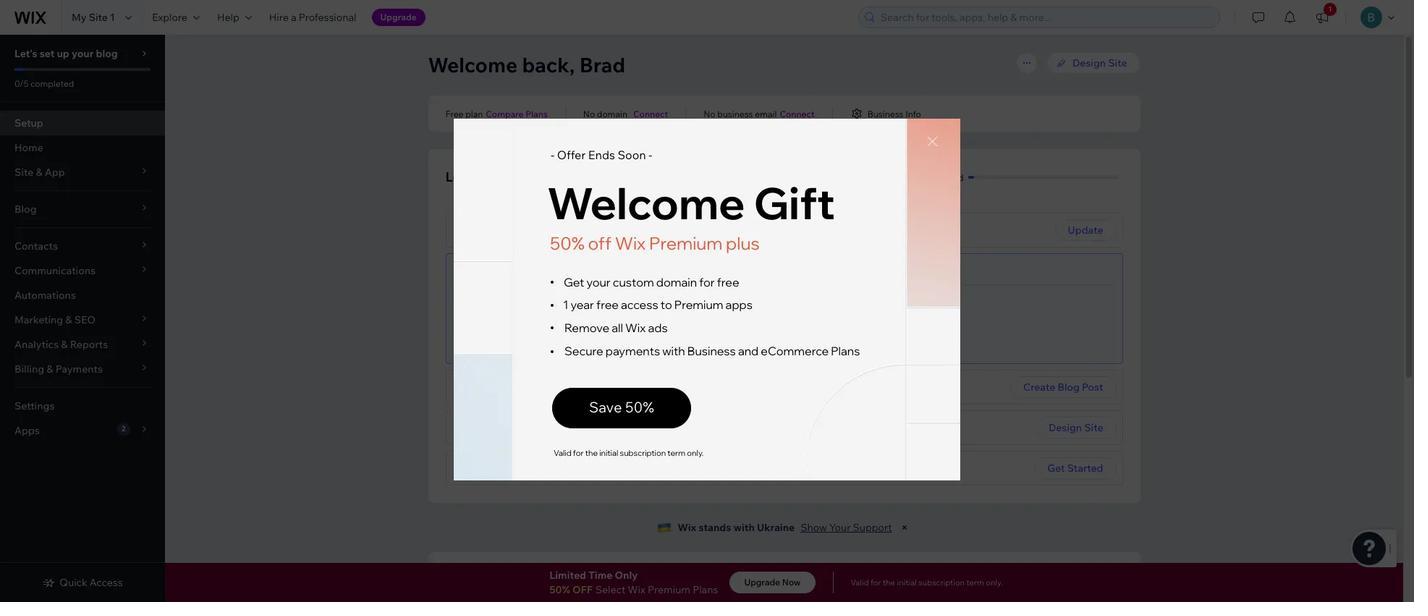 Task type: describe. For each thing, give the bounding box(es) containing it.
perfect
[[520, 297, 555, 310]]

1 year free access to premium apps
[[563, 298, 753, 312]]

find
[[474, 297, 495, 310]]

post
[[1083, 381, 1104, 394]]

0 horizontal spatial business
[[688, 344, 736, 358]]

limited
[[550, 569, 587, 582]]

get for get your custom domain for free
[[564, 275, 585, 290]]

custom for a
[[525, 263, 562, 276]]

2 - from the left
[[649, 148, 653, 162]]

site inside "link"
[[1109, 56, 1128, 70]]

and for business
[[739, 344, 759, 358]]

get started button
[[1035, 458, 1117, 479]]

compare
[[486, 108, 524, 119]]

remove all wix ads
[[565, 321, 668, 335]]

no business email connect
[[704, 108, 815, 119]]

ecommerce
[[761, 344, 829, 358]]

ads
[[648, 321, 668, 335]]

update your blog type
[[474, 224, 580, 237]]

1 for 1 year free access to premium apps
[[563, 298, 569, 312]]

1 vertical spatial website
[[648, 565, 703, 583]]

Search for tools, apps, help & more... field
[[877, 7, 1216, 28]]

up inside sidebar element
[[57, 47, 69, 60]]

type
[[558, 224, 580, 237]]

0 vertical spatial only.
[[687, 448, 704, 458]]

1 horizontal spatial connect
[[634, 108, 669, 119]]

0 horizontal spatial connect
[[474, 263, 515, 276]]

time
[[589, 569, 613, 582]]

blog
[[1058, 381, 1080, 394]]

info
[[906, 108, 922, 119]]

update for update
[[1069, 224, 1104, 237]]

get started
[[1048, 462, 1104, 475]]

1 vertical spatial only.
[[986, 578, 1003, 588]]

help button
[[208, 0, 261, 35]]

connect link for no domain connect
[[634, 107, 669, 120]]

to
[[661, 298, 673, 312]]

create
[[1024, 381, 1056, 394]]

business inside business info button
[[868, 108, 904, 119]]

design site link
[[1047, 52, 1141, 74]]

on
[[524, 462, 536, 475]]

0 vertical spatial for
[[700, 275, 715, 290]]

with for payments
[[663, 344, 685, 358]]

0 vertical spatial subscription
[[620, 448, 666, 458]]

quick
[[60, 576, 87, 589]]

more
[[563, 565, 599, 583]]

upgrade now
[[745, 577, 801, 588]]

0 vertical spatial plans
[[526, 108, 548, 119]]

offer
[[557, 148, 586, 162]]

google
[[538, 462, 573, 475]]

0 horizontal spatial the
[[586, 448, 598, 458]]

1 horizontal spatial completed
[[921, 172, 964, 183]]

1 horizontal spatial set
[[478, 169, 497, 185]]

much
[[522, 565, 560, 583]]

1 vertical spatial up
[[500, 169, 516, 185]]

plans inside the limited time only 50% off select wix premium plans
[[693, 584, 719, 597]]

secure payments with business and ecommerce plans
[[565, 344, 861, 358]]

secure
[[615, 297, 647, 310]]

domain for get your custom domain for free
[[657, 275, 697, 290]]

remove
[[565, 321, 610, 335]]

design inside button
[[1049, 421, 1083, 434]]

upgrade for upgrade now
[[745, 577, 781, 588]]

show
[[801, 521, 828, 534]]

0 horizontal spatial initial
[[600, 448, 619, 458]]

home
[[14, 141, 43, 154]]

hire a professional
[[269, 11, 357, 24]]

1 horizontal spatial free
[[717, 275, 740, 290]]

design site inside design site "link"
[[1073, 56, 1128, 70]]

sidebar element
[[0, 35, 165, 602]]

home link
[[0, 135, 165, 160]]

1 vertical spatial 0/5
[[905, 172, 919, 183]]

50% inside welcome gift 50% off wix premium plus
[[550, 232, 585, 254]]

got
[[495, 565, 518, 583]]

design inside "link"
[[1073, 56, 1107, 70]]

design down write at the left of the page
[[474, 421, 507, 434]]

your for update your blog type
[[511, 224, 532, 237]]

50% inside the limited time only 50% off select wix premium plans
[[550, 584, 570, 597]]

0 horizontal spatial valid for the initial subscription term only.
[[554, 448, 704, 458]]

get found on google
[[474, 462, 573, 475]]

get for get started
[[1048, 462, 1066, 475]]

welcome back, brad
[[428, 52, 626, 77]]

a up perfect
[[517, 263, 523, 276]]

write
[[474, 381, 500, 394]]

update for update your blog type
[[474, 224, 509, 237]]

connect link for no business email connect
[[780, 107, 815, 120]]

wix stands with ukraine show your support
[[678, 521, 893, 534]]

post
[[570, 381, 591, 394]]

compare plans link
[[486, 107, 548, 120]]

in
[[658, 297, 666, 310]]

than
[[602, 565, 634, 583]]

design your website
[[474, 421, 570, 434]]

you've got much more than a website
[[446, 565, 703, 583]]

all
[[612, 321, 623, 335]]

1 horizontal spatial valid
[[851, 578, 869, 588]]

few
[[676, 297, 693, 310]]

custom for your
[[613, 275, 654, 290]]

email
[[755, 108, 777, 119]]

professional
[[299, 11, 357, 24]]

your for find your perfect domain and secure it in a few clicks.
[[497, 297, 518, 310]]

wix inside the limited time only 50% off select wix premium plans
[[628, 584, 646, 597]]

first
[[525, 381, 544, 394]]

your for design your website
[[509, 421, 530, 434]]

free
[[446, 108, 464, 119]]

plus
[[726, 232, 760, 254]]

select
[[596, 584, 626, 597]]

2 horizontal spatial connect
[[780, 108, 815, 119]]

connect a custom domain
[[474, 263, 600, 276]]

let's set up your blog inside sidebar element
[[14, 47, 118, 60]]

with for stands
[[734, 521, 755, 534]]

blog inside sidebar element
[[96, 47, 118, 60]]

setup
[[14, 117, 43, 130]]

business info
[[868, 108, 922, 119]]

off
[[573, 584, 593, 597]]

wix right all
[[626, 321, 646, 335]]

0 horizontal spatial website
[[533, 421, 570, 434]]

your for get your custom domain for free
[[587, 275, 611, 290]]

premium for gift
[[650, 232, 723, 254]]

secure
[[565, 344, 604, 358]]

support
[[853, 521, 893, 534]]

- offer ends soon -
[[551, 148, 653, 162]]

quick access
[[60, 576, 123, 589]]

you've
[[446, 565, 491, 583]]

year
[[571, 298, 594, 312]]

premium for year
[[675, 298, 724, 312]]

2 horizontal spatial plans
[[832, 344, 861, 358]]

only
[[615, 569, 638, 582]]

save 50%
[[589, 398, 655, 416]]

close image
[[928, 136, 938, 147]]

access
[[90, 576, 123, 589]]



Task type: locate. For each thing, give the bounding box(es) containing it.
0 horizontal spatial connect link
[[634, 107, 669, 120]]

1 vertical spatial welcome
[[547, 176, 746, 230]]

1 horizontal spatial for
[[700, 275, 715, 290]]

domain up few
[[657, 275, 697, 290]]

let's set up your blog
[[14, 47, 118, 60], [446, 169, 579, 185]]

your left first
[[502, 381, 523, 394]]

upgrade inside upgrade now button
[[745, 577, 781, 588]]

1 vertical spatial free
[[597, 298, 619, 312]]

0 horizontal spatial term
[[668, 448, 686, 458]]

with right stands
[[734, 521, 755, 534]]

show your support button
[[801, 521, 893, 534]]

connect link up soon
[[634, 107, 669, 120]]

1 horizontal spatial no
[[704, 108, 716, 119]]

2 vertical spatial plans
[[693, 584, 719, 597]]

site
[[89, 11, 108, 24], [1109, 56, 1128, 70], [1085, 421, 1104, 434]]

1 no from the left
[[584, 108, 595, 119]]

- left offer at the top
[[551, 148, 555, 162]]

upgrade right professional
[[381, 12, 417, 22]]

your down my
[[72, 47, 94, 60]]

get
[[564, 275, 585, 290], [474, 462, 491, 475], [1048, 462, 1066, 475]]

design site button
[[1036, 417, 1117, 439]]

found
[[494, 462, 521, 475]]

1 vertical spatial initial
[[897, 578, 917, 588]]

1 horizontal spatial initial
[[897, 578, 917, 588]]

ends
[[589, 148, 615, 162]]

0 vertical spatial site
[[89, 11, 108, 24]]

business down clicks.
[[688, 344, 736, 358]]

0 vertical spatial valid for the initial subscription term only.
[[554, 448, 704, 458]]

wix down the only
[[628, 584, 646, 597]]

set down free plan compare plans
[[478, 169, 497, 185]]

blog down offer at the top
[[550, 169, 579, 185]]

custom up secure
[[613, 275, 654, 290]]

premium inside the limited time only 50% off select wix premium plans
[[648, 584, 691, 597]]

a
[[291, 11, 297, 24], [517, 263, 523, 276], [668, 297, 674, 310], [637, 565, 645, 583]]

plans right the compare
[[526, 108, 548, 119]]

1 horizontal spatial -
[[649, 148, 653, 162]]

0 horizontal spatial completed
[[30, 78, 74, 89]]

1 vertical spatial completed
[[921, 172, 964, 183]]

up up update your blog type
[[500, 169, 516, 185]]

0 horizontal spatial get
[[474, 462, 491, 475]]

let's inside sidebar element
[[14, 47, 37, 60]]

0 vertical spatial let's set up your blog
[[14, 47, 118, 60]]

1 horizontal spatial up
[[500, 169, 516, 185]]

a right than
[[637, 565, 645, 583]]

set
[[40, 47, 55, 60], [478, 169, 497, 185]]

1 inside 'button'
[[1329, 4, 1333, 14]]

0 horizontal spatial custom
[[525, 263, 562, 276]]

design down create blog post
[[1049, 421, 1083, 434]]

50%
[[550, 232, 585, 254], [626, 398, 655, 416], [550, 584, 570, 597]]

plan
[[466, 108, 483, 119]]

payments
[[606, 344, 661, 358]]

1 update from the left
[[474, 224, 509, 237]]

connect up soon
[[634, 108, 669, 119]]

let's set up your blog down my
[[14, 47, 118, 60]]

setup link
[[0, 111, 165, 135]]

your up connect a custom domain
[[511, 224, 532, 237]]

1 vertical spatial 50%
[[626, 398, 655, 416]]

set up setup on the top left of page
[[40, 47, 55, 60]]

upgrade left now
[[745, 577, 781, 588]]

1 horizontal spatial only.
[[986, 578, 1003, 588]]

50% left off
[[550, 232, 585, 254]]

business info button
[[851, 107, 922, 120]]

automations
[[14, 289, 76, 302]]

50% inside 'link'
[[626, 398, 655, 416]]

0 vertical spatial 50%
[[550, 232, 585, 254]]

1 horizontal spatial with
[[734, 521, 755, 534]]

your up find your perfect domain and secure it in a few clicks.
[[587, 275, 611, 290]]

1 vertical spatial set
[[478, 169, 497, 185]]

2 horizontal spatial 1
[[1329, 4, 1333, 14]]

0 vertical spatial let's
[[14, 47, 37, 60]]

-
[[551, 148, 555, 162], [649, 148, 653, 162]]

0/5 completed down close image
[[905, 172, 964, 183]]

site inside button
[[1085, 421, 1104, 434]]

0/5 inside sidebar element
[[14, 78, 29, 89]]

your inside sidebar element
[[72, 47, 94, 60]]

website up google
[[533, 421, 570, 434]]

premium inside welcome gift 50% off wix premium plus
[[650, 232, 723, 254]]

get inside get started button
[[1048, 462, 1066, 475]]

blog down my site 1
[[96, 47, 118, 60]]

1 horizontal spatial subscription
[[919, 578, 965, 588]]

0 horizontal spatial let's
[[14, 47, 37, 60]]

0 horizontal spatial site
[[89, 11, 108, 24]]

domain for find your perfect domain and secure it in a few clicks.
[[557, 297, 593, 310]]

my
[[72, 11, 87, 24]]

1 horizontal spatial site
[[1085, 421, 1104, 434]]

0 horizontal spatial plans
[[526, 108, 548, 119]]

upgrade inside button
[[381, 12, 417, 22]]

premium up get your custom domain for free
[[650, 232, 723, 254]]

design site
[[1073, 56, 1128, 70], [1049, 421, 1104, 434]]

let's up setup on the top left of page
[[14, 47, 37, 60]]

1 - from the left
[[551, 148, 555, 162]]

back,
[[522, 52, 575, 77]]

business left info
[[868, 108, 904, 119]]

my site 1
[[72, 11, 115, 24]]

your right find
[[497, 297, 518, 310]]

completed
[[30, 78, 74, 89], [921, 172, 964, 183]]

website right the only
[[648, 565, 703, 583]]

your up get found on google
[[509, 421, 530, 434]]

e.g., mystunningwebsite.com field
[[492, 322, 711, 343]]

0 horizontal spatial welcome
[[428, 52, 518, 77]]

no
[[584, 108, 595, 119], [704, 108, 716, 119]]

- right soon
[[649, 148, 653, 162]]

0 horizontal spatial up
[[57, 47, 69, 60]]

welcome up plan
[[428, 52, 518, 77]]

find your perfect domain and secure it in a few clicks.
[[474, 297, 724, 310]]

settings link
[[0, 394, 165, 419]]

explore
[[152, 11, 187, 24]]

domain for connect a custom domain
[[564, 263, 600, 276]]

1 vertical spatial and
[[739, 344, 759, 358]]

1 vertical spatial valid
[[851, 578, 869, 588]]

0 vertical spatial set
[[40, 47, 55, 60]]

clicks.
[[695, 297, 724, 310]]

plans right ecommerce
[[832, 344, 861, 358]]

valid
[[554, 448, 572, 458], [851, 578, 869, 588]]

1 horizontal spatial business
[[868, 108, 904, 119]]

and left ecommerce
[[739, 344, 759, 358]]

1 vertical spatial 0/5 completed
[[905, 172, 964, 183]]

subscription
[[620, 448, 666, 458], [919, 578, 965, 588]]

the down support at the bottom right
[[883, 578, 896, 588]]

hire a professional link
[[261, 0, 365, 35]]

valid down support at the bottom right
[[851, 578, 869, 588]]

0/5 down info
[[905, 172, 919, 183]]

0 horizontal spatial valid
[[554, 448, 572, 458]]

valid for the initial subscription term only.
[[554, 448, 704, 458], [851, 578, 1003, 588]]

welcome for gift
[[547, 176, 746, 230]]

update button
[[1055, 219, 1117, 241]]

get up year
[[564, 275, 585, 290]]

started
[[1068, 462, 1104, 475]]

0/5 up setup on the top left of page
[[14, 78, 29, 89]]

upgrade
[[381, 12, 417, 22], [745, 577, 781, 588]]

business
[[718, 108, 753, 119]]

0/5
[[14, 78, 29, 89], [905, 172, 919, 183]]

domain up remove
[[557, 297, 593, 310]]

0 horizontal spatial only.
[[687, 448, 704, 458]]

wix inside welcome gift 50% off wix premium plus
[[615, 232, 646, 254]]

and right year
[[595, 297, 613, 310]]

premium right select
[[648, 584, 691, 597]]

0 vertical spatial upgrade
[[381, 12, 417, 22]]

1 horizontal spatial welcome
[[547, 176, 746, 230]]

update inside update button
[[1069, 224, 1104, 237]]

get left started
[[1048, 462, 1066, 475]]

2 horizontal spatial get
[[1048, 462, 1066, 475]]

access
[[621, 298, 659, 312]]

help
[[217, 11, 240, 24]]

welcome for back,
[[428, 52, 518, 77]]

0 vertical spatial term
[[668, 448, 686, 458]]

2 vertical spatial premium
[[648, 584, 691, 597]]

free plan compare plans
[[446, 108, 548, 119]]

0 vertical spatial business
[[868, 108, 904, 119]]

free up remove all wix ads
[[597, 298, 619, 312]]

and for domain
[[595, 297, 613, 310]]

connect right 'email'
[[780, 108, 815, 119]]

50% down limited
[[550, 584, 570, 597]]

the
[[586, 448, 598, 458], [883, 578, 896, 588]]

get your custom domain for free
[[564, 275, 740, 290]]

free up the "apps"
[[717, 275, 740, 290]]

create blog post
[[1024, 381, 1104, 394]]

1 horizontal spatial 0/5
[[905, 172, 919, 183]]

limited time only 50% off select wix premium plans
[[550, 569, 719, 597]]

1 horizontal spatial valid for the initial subscription term only.
[[851, 578, 1003, 588]]

business
[[868, 108, 904, 119], [688, 344, 736, 358]]

blog left type
[[535, 224, 556, 237]]

2 no from the left
[[704, 108, 716, 119]]

gift
[[754, 176, 836, 230]]

1 horizontal spatial website
[[648, 565, 703, 583]]

1 for 1
[[1329, 4, 1333, 14]]

get for get found on google
[[474, 462, 491, 475]]

blog
[[96, 47, 118, 60], [550, 169, 579, 185], [535, 224, 556, 237], [546, 381, 568, 394]]

completed down close image
[[921, 172, 964, 183]]

0 vertical spatial and
[[595, 297, 613, 310]]

0 vertical spatial initial
[[600, 448, 619, 458]]

connect link right 'email'
[[780, 107, 815, 120]]

0 horizontal spatial 0/5
[[14, 78, 29, 89]]

stands
[[699, 521, 732, 534]]

2 vertical spatial site
[[1085, 421, 1104, 434]]

create blog post button
[[1011, 377, 1117, 398]]

let's set up your blog up update your blog type
[[446, 169, 579, 185]]

1 vertical spatial business
[[688, 344, 736, 358]]

valid up google
[[554, 448, 572, 458]]

1 vertical spatial term
[[967, 578, 985, 588]]

1 connect link from the left
[[634, 107, 669, 120]]

premium right to
[[675, 298, 724, 312]]

apps
[[726, 298, 753, 312]]

0 horizontal spatial 1
[[110, 11, 115, 24]]

0 horizontal spatial free
[[597, 298, 619, 312]]

1 vertical spatial let's set up your blog
[[446, 169, 579, 185]]

quick access button
[[42, 576, 123, 589]]

welcome down soon
[[547, 176, 746, 230]]

wix left stands
[[678, 521, 697, 534]]

off
[[588, 232, 612, 254]]

website
[[533, 421, 570, 434], [648, 565, 703, 583]]

wix
[[615, 232, 646, 254], [626, 321, 646, 335], [678, 521, 697, 534], [628, 584, 646, 597]]

0 horizontal spatial no
[[584, 108, 595, 119]]

ukraine
[[757, 521, 795, 534]]

upgrade button
[[372, 9, 426, 26]]

wix right off
[[615, 232, 646, 254]]

design site inside design site button
[[1049, 421, 1104, 434]]

no domain connect
[[584, 108, 669, 119]]

no up - offer ends soon -
[[584, 108, 595, 119]]

domain
[[597, 108, 628, 119], [564, 263, 600, 276], [657, 275, 697, 290], [557, 297, 593, 310]]

now
[[783, 577, 801, 588]]

1 vertical spatial premium
[[675, 298, 724, 312]]

plans down stands
[[693, 584, 719, 597]]

hire
[[269, 11, 289, 24]]

your
[[72, 47, 94, 60], [519, 169, 547, 185], [511, 224, 532, 237], [587, 275, 611, 290], [497, 297, 518, 310], [502, 381, 523, 394], [509, 421, 530, 434]]

get left found
[[474, 462, 491, 475]]

1 button
[[1307, 0, 1339, 35]]

0 vertical spatial 0/5 completed
[[14, 78, 74, 89]]

save
[[589, 398, 622, 416]]

0 vertical spatial welcome
[[428, 52, 518, 77]]

up up setup link
[[57, 47, 69, 60]]

1 vertical spatial design site
[[1049, 421, 1104, 434]]

1 horizontal spatial custom
[[613, 275, 654, 290]]

1 vertical spatial site
[[1109, 56, 1128, 70]]

0 horizontal spatial update
[[474, 224, 509, 237]]

let's down free
[[446, 169, 475, 185]]

your for write your first blog post
[[502, 381, 523, 394]]

1 vertical spatial subscription
[[919, 578, 965, 588]]

0/5 completed inside sidebar element
[[14, 78, 74, 89]]

0 horizontal spatial -
[[551, 148, 555, 162]]

settings
[[14, 400, 55, 413]]

no left business
[[704, 108, 716, 119]]

a right in
[[668, 297, 674, 310]]

0 vertical spatial 0/5
[[14, 78, 29, 89]]

0 vertical spatial with
[[663, 344, 685, 358]]

2 connect link from the left
[[780, 107, 815, 120]]

domain up ends
[[597, 108, 628, 119]]

1 horizontal spatial the
[[883, 578, 896, 588]]

welcome inside welcome gift 50% off wix premium plus
[[547, 176, 746, 230]]

blog right first
[[546, 381, 568, 394]]

connect
[[634, 108, 669, 119], [780, 108, 815, 119], [474, 263, 515, 276]]

0/5 completed
[[14, 78, 74, 89], [905, 172, 964, 183]]

0 vertical spatial design site
[[1073, 56, 1128, 70]]

completed up setup on the top left of page
[[30, 78, 74, 89]]

free
[[717, 275, 740, 290], [597, 298, 619, 312]]

set inside sidebar element
[[40, 47, 55, 60]]

1 horizontal spatial plans
[[693, 584, 719, 597]]

50% right save
[[626, 398, 655, 416]]

a right hire
[[291, 11, 297, 24]]

upgrade for upgrade
[[381, 12, 417, 22]]

custom up perfect
[[525, 263, 562, 276]]

no for no domain connect
[[584, 108, 595, 119]]

upgrade now button
[[730, 572, 816, 594]]

0 horizontal spatial let's set up your blog
[[14, 47, 118, 60]]

the down save
[[586, 448, 598, 458]]

automations link
[[0, 283, 165, 308]]

1 horizontal spatial 1
[[563, 298, 569, 312]]

1 horizontal spatial let's set up your blog
[[446, 169, 579, 185]]

0 horizontal spatial 0/5 completed
[[14, 78, 74, 89]]

2 vertical spatial 50%
[[550, 584, 570, 597]]

it
[[649, 297, 655, 310]]

no for no business email connect
[[704, 108, 716, 119]]

2 horizontal spatial for
[[871, 578, 882, 588]]

2 vertical spatial for
[[871, 578, 882, 588]]

design site up the get started
[[1049, 421, 1104, 434]]

0 horizontal spatial with
[[663, 344, 685, 358]]

completed inside sidebar element
[[30, 78, 74, 89]]

initial
[[600, 448, 619, 458], [897, 578, 917, 588]]

2 update from the left
[[1069, 224, 1104, 237]]

with down ads
[[663, 344, 685, 358]]

1 vertical spatial for
[[573, 448, 584, 458]]

design site down search for tools, apps, help & more... field
[[1073, 56, 1128, 70]]

0/5 completed up setup on the top left of page
[[14, 78, 74, 89]]

0 horizontal spatial for
[[573, 448, 584, 458]]

1 horizontal spatial connect link
[[780, 107, 815, 120]]

1 horizontal spatial let's
[[446, 169, 475, 185]]

domain down off
[[564, 263, 600, 276]]

connect up find
[[474, 263, 515, 276]]

0 vertical spatial free
[[717, 275, 740, 290]]

design down search for tools, apps, help & more... field
[[1073, 56, 1107, 70]]

1 horizontal spatial upgrade
[[745, 577, 781, 588]]

your up update your blog type
[[519, 169, 547, 185]]



Task type: vqa. For each thing, say whether or not it's contained in the screenshot.
first - from left
yes



